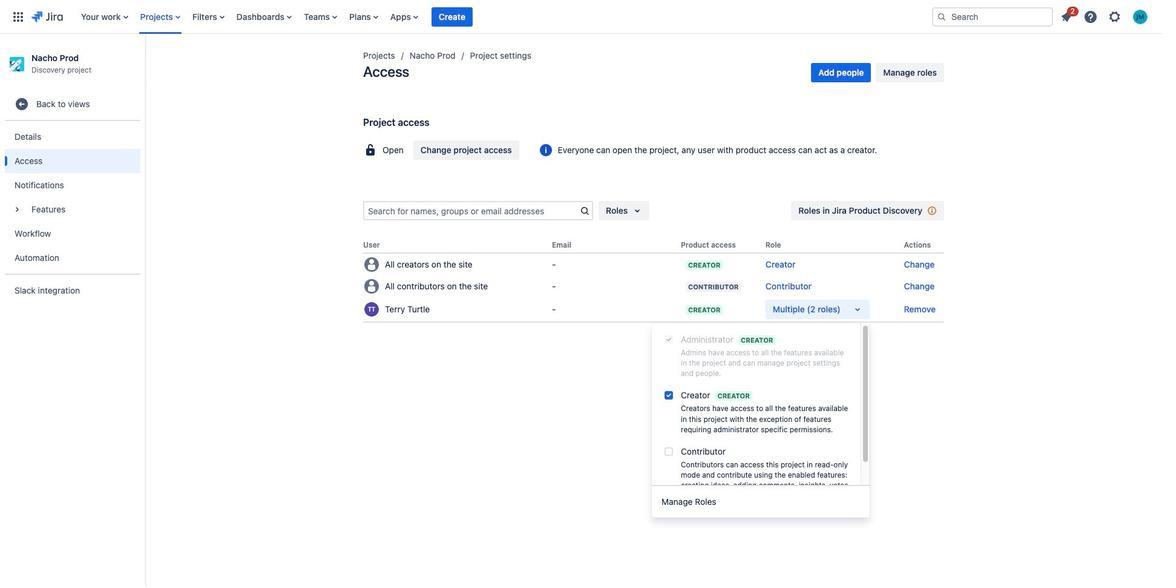 Task type: vqa. For each thing, say whether or not it's contained in the screenshot.
Search field
yes



Task type: locate. For each thing, give the bounding box(es) containing it.
search image
[[578, 203, 592, 218]]

jira image
[[31, 9, 63, 24], [31, 9, 63, 24]]

1 horizontal spatial list
[[1056, 5, 1155, 28]]

list
[[75, 0, 923, 34], [1056, 5, 1155, 28]]

Search field
[[932, 7, 1053, 26]]

None search field
[[932, 7, 1053, 26]]

search image
[[937, 12, 947, 21]]

back to views image
[[15, 97, 29, 112]]

group
[[5, 85, 140, 310], [5, 120, 140, 274], [652, 324, 870, 506]]

banner
[[0, 0, 1162, 34]]

Search for names, groups or email addresses field
[[364, 202, 578, 219]]

primary element
[[7, 0, 923, 34]]

info image
[[539, 143, 553, 157]]

1 horizontal spatial list item
[[1056, 5, 1079, 26]]

list item
[[432, 0, 473, 34], [1056, 5, 1079, 26]]

your profile and settings image
[[1133, 9, 1148, 24]]



Task type: describe. For each thing, give the bounding box(es) containing it.
notifications image
[[1059, 9, 1074, 24]]

current project sidebar image
[[132, 48, 159, 73]]

help image
[[1084, 9, 1098, 24]]

0 horizontal spatial list item
[[432, 0, 473, 34]]

list item inside "list"
[[1056, 5, 1079, 26]]

open project icon image
[[363, 143, 378, 157]]

info icon image
[[925, 203, 940, 218]]

open roles dropdown image
[[851, 302, 865, 317]]

jira product discovery navigation element
[[0, 34, 145, 586]]

appswitcher icon image
[[11, 9, 25, 24]]

0 horizontal spatial list
[[75, 0, 923, 34]]

settings image
[[1108, 9, 1122, 24]]



